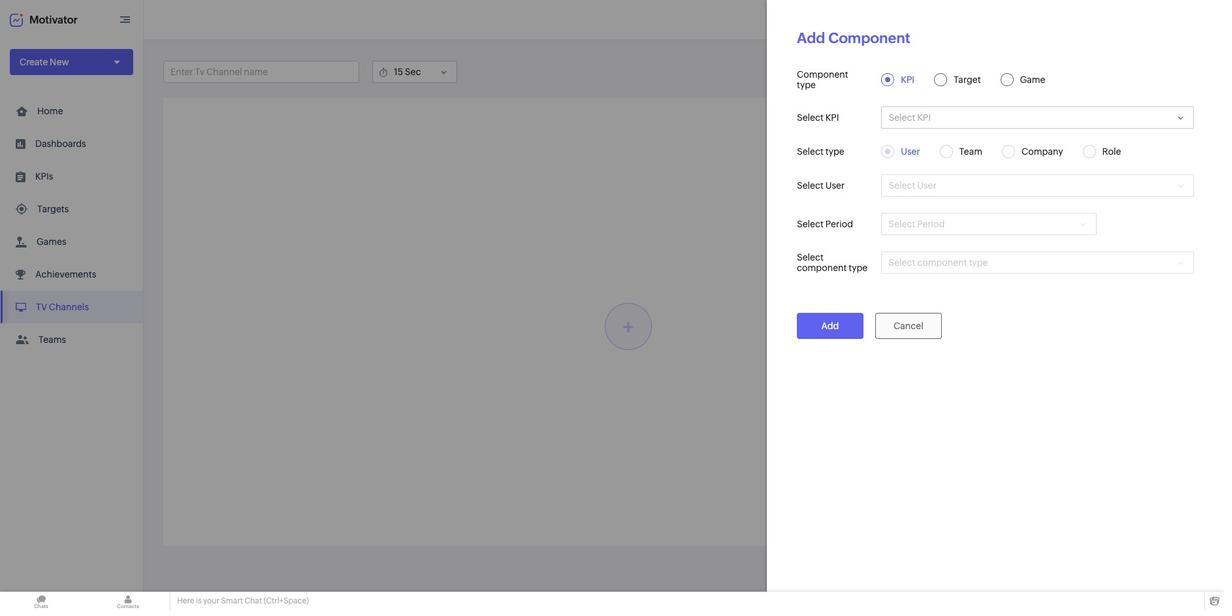 Task type: locate. For each thing, give the bounding box(es) containing it.
1 horizontal spatial select user
[[889, 180, 937, 191]]

Select Period field
[[882, 213, 1098, 235]]

select
[[797, 112, 824, 123], [889, 112, 916, 123], [797, 146, 824, 157], [797, 180, 824, 191], [889, 180, 916, 191], [797, 219, 824, 229], [889, 219, 916, 229], [797, 252, 824, 263], [889, 258, 916, 268]]

select component type down select period field
[[889, 258, 989, 268]]

1 horizontal spatial select component type
[[889, 258, 989, 268]]

teams
[[39, 335, 66, 345]]

Enter Tv Channel name text field
[[164, 61, 359, 82]]

chats image
[[0, 592, 82, 611]]

2 select user from the left
[[889, 180, 937, 191]]

component inside field
[[918, 258, 968, 268]]

contacts image
[[87, 592, 169, 611]]

select inside field
[[889, 180, 916, 191]]

here is your smart chat (ctrl+space)
[[177, 597, 309, 606]]

list
[[0, 95, 143, 356]]

select component type
[[797, 252, 868, 273], [889, 258, 989, 268]]

add for add component
[[797, 30, 826, 46]]

select component type up add button
[[797, 252, 868, 273]]

select user
[[797, 180, 845, 191], [889, 180, 937, 191]]

1 horizontal spatial kpi
[[902, 75, 915, 85]]

0 horizontal spatial select user
[[797, 180, 845, 191]]

0 horizontal spatial select component type
[[797, 252, 868, 273]]

+
[[1157, 125, 1162, 137], [623, 315, 634, 339]]

2 select period from the left
[[889, 219, 946, 229]]

select kpi inside field
[[889, 112, 932, 123]]

1 horizontal spatial select kpi
[[889, 112, 932, 123]]

component up component type
[[829, 30, 911, 46]]

2 horizontal spatial kpi
[[918, 112, 932, 123]]

component up add button
[[797, 263, 847, 273]]

0 horizontal spatial +
[[623, 315, 634, 339]]

select user inside field
[[889, 180, 937, 191]]

0 vertical spatial component
[[829, 30, 911, 46]]

role
[[1103, 146, 1122, 157]]

0 vertical spatial add
[[797, 30, 826, 46]]

select component type inside field
[[889, 258, 989, 268]]

channels
[[49, 302, 89, 312]]

type
[[797, 80, 816, 90], [826, 146, 845, 157], [970, 258, 989, 268], [849, 263, 868, 273]]

component
[[918, 258, 968, 268], [797, 263, 847, 273]]

1 horizontal spatial select period
[[889, 219, 946, 229]]

Select User field
[[882, 175, 1195, 197]]

1 horizontal spatial period
[[918, 219, 946, 229]]

0 horizontal spatial period
[[826, 219, 854, 229]]

component down select period field
[[918, 258, 968, 268]]

kpi
[[902, 75, 915, 85], [826, 112, 840, 123], [918, 112, 932, 123]]

Select component type field
[[882, 252, 1195, 274]]

component
[[829, 30, 911, 46], [797, 69, 849, 80]]

period inside field
[[918, 219, 946, 229]]

2 period from the left
[[918, 219, 946, 229]]

0 horizontal spatial select kpi
[[797, 112, 840, 123]]

component down add component
[[797, 69, 849, 80]]

add button
[[797, 313, 864, 339]]

select kpi
[[797, 112, 840, 123], [889, 112, 932, 123]]

1 horizontal spatial component
[[918, 258, 968, 268]]

game
[[1021, 75, 1046, 85]]

1 horizontal spatial +
[[1157, 125, 1162, 137]]

0 horizontal spatial select period
[[797, 219, 854, 229]]

user image
[[1184, 9, 1205, 30]]

add
[[797, 30, 826, 46], [822, 321, 840, 331]]

2 select kpi from the left
[[889, 112, 932, 123]]

home
[[37, 106, 63, 116]]

select type
[[797, 146, 845, 157]]

(ctrl+space)
[[264, 597, 309, 606]]

1 vertical spatial add
[[822, 321, 840, 331]]

user
[[902, 146, 921, 157], [826, 180, 845, 191], [918, 180, 937, 191]]

1 select kpi from the left
[[797, 112, 840, 123]]

select period
[[797, 219, 854, 229], [889, 219, 946, 229]]

tv
[[36, 302, 47, 312]]

add inside button
[[822, 321, 840, 331]]

is
[[196, 597, 202, 606]]

period
[[826, 219, 854, 229], [918, 219, 946, 229]]

add for add
[[822, 321, 840, 331]]



Task type: vqa. For each thing, say whether or not it's contained in the screenshot.
the right +
yes



Task type: describe. For each thing, give the bounding box(es) containing it.
cancel button
[[876, 313, 942, 339]]

dashboards
[[35, 139, 86, 149]]

component type
[[797, 69, 849, 90]]

team
[[960, 146, 983, 157]]

achievements
[[35, 269, 96, 280]]

0 horizontal spatial kpi
[[826, 112, 840, 123]]

cancel
[[894, 321, 924, 331]]

company
[[1022, 146, 1064, 157]]

target
[[954, 75, 982, 85]]

chat
[[245, 597, 262, 606]]

tv channels
[[36, 302, 89, 312]]

list containing home
[[0, 95, 143, 356]]

1 select user from the left
[[797, 180, 845, 191]]

your
[[203, 597, 220, 606]]

kpis
[[35, 171, 53, 182]]

user inside field
[[918, 180, 937, 191]]

type inside select component type
[[849, 263, 868, 273]]

motivator
[[29, 13, 78, 26]]

add component
[[797, 30, 911, 46]]

Select KPI field
[[882, 107, 1195, 129]]

1 vertical spatial +
[[623, 315, 634, 339]]

smart
[[221, 597, 243, 606]]

create
[[20, 57, 48, 67]]

new
[[50, 57, 69, 67]]

1 vertical spatial component
[[797, 69, 849, 80]]

games
[[37, 237, 66, 247]]

create new
[[20, 57, 69, 67]]

0 vertical spatial +
[[1157, 125, 1162, 137]]

targets
[[37, 204, 69, 214]]

select period inside field
[[889, 219, 946, 229]]

1 select period from the left
[[797, 219, 854, 229]]

type inside field
[[970, 258, 989, 268]]

here
[[177, 597, 194, 606]]

0 horizontal spatial component
[[797, 263, 847, 273]]

type inside component type
[[797, 80, 816, 90]]

kpi inside field
[[918, 112, 932, 123]]

1 period from the left
[[826, 219, 854, 229]]



